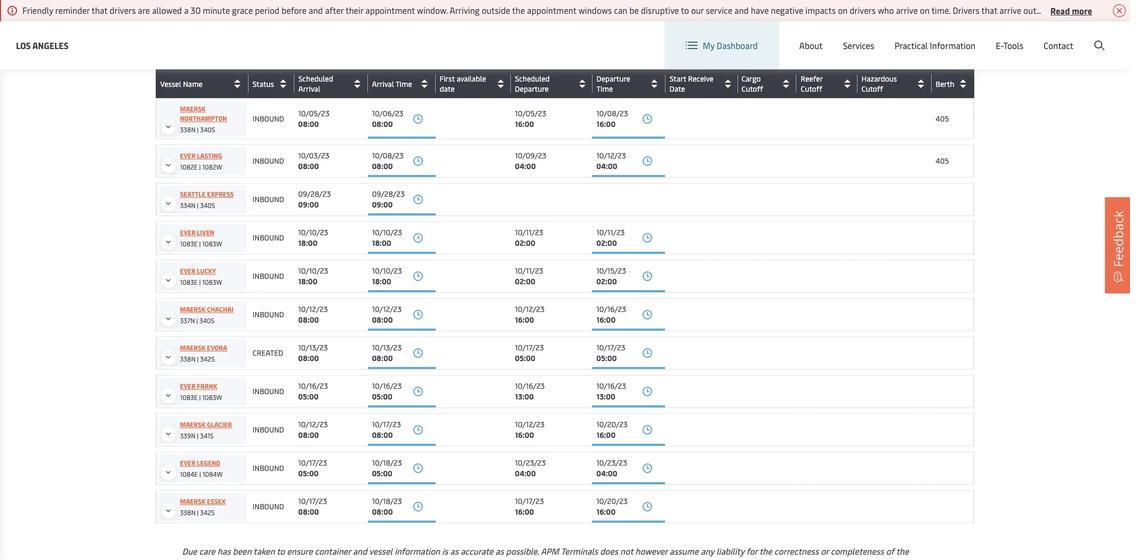 Task type: vqa. For each thing, say whether or not it's contained in the screenshot.
Bays
no



Task type: describe. For each thing, give the bounding box(es) containing it.
336n | 340s button
[[161, 0, 235, 11]]

16:00 inside 10/17/23 16:00
[[515, 507, 535, 517]]

inbound for maersk chachai 337n | 340s
[[253, 310, 284, 320]]

1 10/23/23 04:00 from the left
[[515, 458, 546, 479]]

1 10/13/23 08:00 from the left
[[298, 343, 328, 363]]

angeles
[[32, 39, 69, 51]]

1 horizontal spatial 13:00
[[515, 392, 534, 402]]

e-tools
[[997, 39, 1024, 51]]

340s for 09/28/23
[[200, 201, 215, 210]]

to inside due care has been taken to ensure container and vessel information is as accurate as possible. apm terminals does not however assume any liability for the correctness or completeness of the information provided.
[[277, 545, 285, 557]]

17:00
[[298, 77, 317, 87]]

| for essex
[[197, 509, 199, 517]]

possible.
[[506, 545, 539, 557]]

10/18/23 for 05:00
[[372, 458, 402, 468]]

08:00 inside 10/18/23 08:00
[[372, 507, 393, 517]]

start receive date
[[670, 74, 714, 94]]

0 horizontal spatial the
[[513, 4, 525, 16]]

1081w
[[201, 78, 220, 87]]

3 405 from the top
[[936, 156, 950, 166]]

05:00 inside 10/05/23 05:00
[[597, 77, 617, 87]]

login / create account link
[[1005, 21, 1111, 53]]

my dashboard
[[703, 39, 758, 51]]

tools
[[1004, 39, 1024, 51]]

start receive date button
[[670, 74, 736, 94]]

due
[[182, 545, 197, 557]]

2 on from the left
[[921, 4, 930, 16]]

terminals
[[561, 545, 598, 557]]

arrival inside button
[[372, 79, 394, 89]]

1083e for 10/15/23 02:00
[[180, 278, 198, 287]]

10/05/23 16:00
[[515, 108, 547, 129]]

2 drivers from the left
[[850, 4, 877, 16]]

1 09/28/23 from the left
[[298, 189, 331, 199]]

09/27/23
[[515, 66, 547, 76]]

reefer cutoff button
[[801, 74, 855, 94]]

2 horizontal spatial 10/17/23 05:00
[[597, 343, 626, 363]]

16:00 inside 10/05/23 16:00
[[515, 119, 535, 129]]

2 appointment from the left
[[527, 4, 577, 16]]

10/09/23
[[515, 151, 547, 161]]

2 outside from the left
[[1024, 4, 1053, 16]]

due care has been taken to ensure container and vessel information is as accurate as possible. apm terminals does not however assume any liability for the correctness or completeness of the information provided.
[[182, 545, 910, 560]]

a
[[184, 4, 189, 16]]

dashboard
[[717, 39, 758, 51]]

inbound for ever legend 1084e | 1084w
[[253, 463, 284, 473]]

period
[[255, 4, 280, 16]]

10/20/23 for 10/12/23 16:00
[[597, 420, 628, 430]]

1 vertical spatial information
[[182, 559, 228, 560]]

name
[[183, 79, 203, 89]]

1 horizontal spatial the
[[760, 545, 773, 557]]

10/12/23 08:00 for 10/17/23
[[298, 420, 328, 440]]

more
[[1073, 5, 1093, 16]]

1 horizontal spatial 10/17/23 05:00
[[515, 343, 544, 363]]

0 vertical spatial to
[[681, 4, 690, 16]]

2 10/13/23 from the left
[[372, 343, 402, 353]]

10/06/23
[[372, 108, 404, 118]]

08:00 inside 10/06/23 08:00
[[372, 119, 393, 129]]

can
[[614, 4, 628, 16]]

status
[[253, 79, 274, 89]]

| for lucky
[[199, 278, 201, 287]]

maersk for 10/17/23
[[180, 421, 206, 429]]

2 09:00 from the left
[[372, 200, 393, 210]]

receive
[[689, 74, 714, 84]]

1 10/16/23 13:00 from the left
[[515, 381, 545, 402]]

1083w for 10/16/23 13:00
[[202, 393, 222, 402]]

0 vertical spatial information
[[395, 545, 440, 557]]

hazardous cutoff button
[[862, 74, 930, 94]]

10/12/23 08:00 for 10/12/23
[[298, 304, 328, 325]]

10/08/23 16:00
[[597, 108, 629, 129]]

location
[[858, 31, 891, 43]]

arriving
[[450, 4, 480, 16]]

start
[[670, 74, 687, 84]]

1 as from the left
[[450, 545, 459, 557]]

inbound for maersk northampton 338n | 340s
[[253, 114, 284, 124]]

ever frank 1083e | 1083w
[[180, 382, 222, 402]]

2 arrive from the left
[[1000, 4, 1022, 16]]

| for logic
[[198, 78, 200, 87]]

16:00 inside 10/16/23 16:00
[[597, 315, 616, 325]]

contact button
[[1045, 21, 1074, 69]]

maersk chachai 337n | 340s
[[180, 305, 234, 325]]

inbound for maersk essex 338n | 342s
[[253, 502, 284, 512]]

seattle express 334n | 340s
[[180, 190, 234, 210]]

| for express
[[197, 201, 199, 210]]

0 horizontal spatial and
[[309, 4, 323, 16]]

switch location
[[831, 31, 891, 43]]

about button
[[800, 21, 823, 69]]

been
[[233, 545, 252, 557]]

1084w
[[203, 470, 223, 479]]

minute
[[203, 4, 230, 16]]

1084e
[[180, 470, 198, 479]]

30
[[191, 4, 201, 16]]

10/16/23 16:00
[[597, 304, 627, 325]]

login
[[1024, 31, 1045, 43]]

10/03/23 08:00
[[298, 151, 330, 171]]

341s
[[200, 432, 214, 440]]

04:00 inside 10/09/23 04:00
[[515, 161, 536, 171]]

reefer cutoff
[[801, 74, 823, 94]]

service
[[706, 4, 733, 16]]

10/11/23 for 10/15/23 02:00
[[515, 266, 544, 276]]

berth
[[936, 79, 955, 89]]

maersk essex 338n | 342s
[[180, 497, 226, 517]]

1 10/23/23 from the left
[[515, 458, 546, 468]]

ever for 10/15/23
[[180, 267, 196, 275]]

cutoff for reefer
[[801, 84, 823, 94]]

glacier
[[207, 421, 232, 429]]

maersk glacier 339n | 341s
[[180, 421, 232, 440]]

scheduled departure
[[515, 74, 550, 94]]

10/05/23 for 16:00
[[515, 108, 547, 118]]

maersk for 10/12/23
[[180, 305, 206, 314]]

be
[[630, 4, 639, 16]]

maersk evora 338n | 342s
[[180, 344, 227, 363]]

1083e for 10/11/23 02:00
[[180, 240, 198, 248]]

cargo cutoff button
[[742, 74, 794, 94]]

2 horizontal spatial the
[[897, 545, 910, 557]]

time for departure time
[[597, 84, 613, 94]]

10/15/23
[[597, 266, 627, 276]]

have
[[751, 4, 769, 16]]

10/12/23 04:00
[[597, 151, 627, 171]]

340s for 10/12/23
[[200, 317, 215, 325]]

any
[[701, 545, 715, 557]]

10/20/23 for 10/17/23 16:00
[[597, 496, 628, 507]]

338n for 10/13/23 08:00
[[180, 355, 196, 363]]

10/08/23 for 16:00
[[597, 108, 629, 118]]

16:00 inside 10/08/23 16:00
[[597, 119, 616, 129]]

340s inside button
[[200, 2, 215, 10]]

336n | 340s
[[180, 2, 215, 10]]

1 on from the left
[[839, 4, 848, 16]]

04:00 inside '10/12/23 04:00'
[[597, 161, 618, 171]]

10/20/23 16:00 for 10/17/23
[[597, 496, 628, 517]]

1 arrive from the left
[[897, 4, 919, 16]]

cargo cutoff
[[742, 74, 764, 94]]

liven
[[197, 228, 214, 237]]

1083e for 10/16/23 13:00
[[180, 393, 198, 402]]

2 horizontal spatial 13:00
[[597, 392, 616, 402]]

contact
[[1045, 39, 1074, 51]]

10/05/23 for 05:00
[[597, 66, 628, 76]]

departure inside scheduled departure
[[515, 84, 549, 94]]

arrival inside scheduled arrival
[[299, 84, 321, 94]]

express
[[207, 190, 234, 199]]

maersk for 10/18/23
[[180, 497, 206, 506]]

and inside due care has been taken to ensure container and vessel information is as accurate as possible. apm terminals does not however assume any liability for the correctness or completeness of the information provided.
[[353, 545, 367, 557]]

10/05/23 for 08:00
[[298, 108, 330, 118]]

berth button
[[936, 75, 972, 92]]

01:00
[[515, 77, 535, 87]]

inbound for ever liven 1083e | 1083w
[[253, 233, 284, 243]]

seattle
[[180, 190, 206, 199]]

334n
[[180, 201, 196, 210]]

apm
[[541, 545, 559, 557]]

lasting
[[197, 152, 222, 160]]

window.
[[417, 4, 448, 16]]

scheduled arrival
[[299, 74, 333, 94]]

arrival time button
[[372, 75, 433, 92]]

2 10/23/23 04:00 from the left
[[597, 458, 628, 479]]

1083w for 10/11/23 02:00
[[202, 240, 222, 248]]

ever logic 1081e | 1081w
[[180, 67, 220, 87]]

liability
[[717, 545, 745, 557]]

chachai
[[207, 305, 234, 314]]

2 10/16/23 05:00 from the left
[[372, 381, 402, 402]]

scheduled for arrival
[[299, 74, 333, 84]]

1082w
[[202, 163, 222, 171]]

windows
[[579, 4, 612, 16]]

ensure
[[287, 545, 313, 557]]

read more button
[[1051, 4, 1093, 17]]



Task type: locate. For each thing, give the bounding box(es) containing it.
3 1083e from the top
[[180, 393, 198, 402]]

1083w down the 'liven'
[[202, 240, 222, 248]]

0 vertical spatial 10/17/23 08:00
[[372, 420, 401, 440]]

338n for 10/05/23 08:00
[[180, 125, 196, 134]]

1083e down the frank
[[180, 393, 198, 402]]

inbound for maersk glacier 339n | 341s
[[253, 425, 284, 435]]

available
[[457, 74, 487, 84]]

1 10/12/23 16:00 from the top
[[515, 304, 545, 325]]

and left the vessel
[[353, 545, 367, 557]]

10/17/23 16:00
[[515, 496, 544, 517]]

2 10/20/23 16:00 from the top
[[597, 496, 628, 517]]

0 horizontal spatial arrive
[[897, 4, 919, 16]]

0 vertical spatial 10/12/23 16:00
[[515, 304, 545, 325]]

10/12/23 08:00
[[298, 304, 328, 325], [372, 304, 402, 325], [298, 420, 328, 440]]

2 338n from the top
[[180, 355, 196, 363]]

8 inbound from the top
[[253, 425, 284, 435]]

inbound for ever lucky 1083e | 1083w
[[253, 271, 284, 281]]

1 vertical spatial 405
[[936, 114, 950, 124]]

339n
[[180, 432, 196, 440]]

1 vertical spatial 10/20/23 16:00
[[597, 496, 628, 517]]

0 horizontal spatial information
[[182, 559, 228, 560]]

0 horizontal spatial on
[[839, 4, 848, 16]]

| inside ever legend 1084e | 1084w
[[200, 470, 201, 479]]

| for legend
[[200, 470, 201, 479]]

10/18/23 down 10/18/23 05:00
[[372, 496, 402, 507]]

that
[[92, 4, 108, 16], [982, 4, 998, 16]]

10/12/23 16:00 for 10/16/23
[[515, 304, 545, 325]]

arrival down 09/26/23
[[299, 84, 321, 94]]

1 10/20/23 from the top
[[597, 420, 628, 430]]

information left the "is"
[[395, 545, 440, 557]]

ever for 10/23/23
[[180, 459, 196, 468]]

338n inside maersk evora 338n | 342s
[[180, 355, 196, 363]]

1 10/18/23 from the top
[[372, 458, 402, 468]]

services
[[844, 39, 875, 51]]

1 scheduled from the left
[[299, 74, 333, 84]]

1083e inside ever lucky 1083e | 1083w
[[180, 278, 198, 287]]

0 vertical spatial 10/08/23
[[597, 108, 629, 118]]

1 horizontal spatial 10/16/23 13:00
[[597, 381, 627, 402]]

information down care at the bottom left of the page
[[182, 559, 228, 560]]

evora
[[207, 344, 227, 352]]

1 horizontal spatial 09:00
[[372, 200, 393, 210]]

inbound for seattle express 334n | 340s
[[253, 194, 284, 204]]

1 horizontal spatial to
[[681, 4, 690, 16]]

taken
[[254, 545, 275, 557]]

10/11/23
[[515, 227, 544, 238], [597, 227, 625, 238], [515, 266, 544, 276]]

is
[[442, 545, 448, 557]]

| inside seattle express 334n | 340s
[[197, 201, 199, 210]]

3 cutoff from the left
[[862, 84, 884, 94]]

2 vertical spatial 1083e
[[180, 393, 198, 402]]

cutoff for cargo
[[742, 84, 764, 94]]

405 for 10/05/23
[[936, 72, 950, 82]]

1 horizontal spatial appointment
[[527, 4, 577, 16]]

10/05/23 05:00
[[597, 66, 628, 87]]

maersk up 339n
[[180, 421, 206, 429]]

hazardous cutoff
[[862, 74, 898, 94]]

and left have
[[735, 4, 749, 16]]

maersk
[[180, 105, 206, 113], [180, 305, 206, 314], [180, 344, 206, 352], [180, 421, 206, 429], [180, 497, 206, 506]]

10/10/23
[[298, 227, 329, 238], [372, 227, 402, 238], [298, 266, 329, 276], [372, 266, 402, 276]]

1 horizontal spatial outside
[[1024, 4, 1053, 16]]

09/28/23 09:00 down 10/03/23 08:00
[[298, 189, 331, 210]]

340s down express on the left top of page
[[200, 201, 215, 210]]

10/18/23 08:00
[[372, 496, 402, 517]]

| inside maersk essex 338n | 342s
[[197, 509, 199, 517]]

02:00
[[515, 0, 536, 10], [515, 238, 536, 248], [597, 238, 617, 248], [515, 276, 536, 287], [597, 276, 617, 287]]

inbound for ever frank 1083e | 1083w
[[253, 386, 284, 397]]

1 vertical spatial to
[[277, 545, 285, 557]]

0 horizontal spatial departure
[[515, 84, 549, 94]]

09/28/23 09:00 down 10/08/23 08:00
[[372, 189, 405, 210]]

as right 'accurate'
[[496, 545, 504, 557]]

0 vertical spatial 342s
[[200, 355, 215, 363]]

0 vertical spatial 1083w
[[202, 240, 222, 248]]

maersk left essex
[[180, 497, 206, 506]]

our
[[692, 4, 704, 16]]

02:00 inside 10/15/23 02:00
[[597, 276, 617, 287]]

of
[[887, 545, 895, 557]]

2 horizontal spatial cutoff
[[862, 84, 884, 94]]

1 horizontal spatial departure
[[597, 74, 631, 84]]

3 338n from the top
[[180, 509, 196, 517]]

scheduled arrival button
[[299, 74, 365, 94]]

| for northampton
[[197, 125, 199, 134]]

1 horizontal spatial their
[[1055, 4, 1072, 16]]

time.
[[932, 4, 951, 16]]

1 horizontal spatial 10/08/23
[[597, 108, 629, 118]]

3 inbound from the top
[[253, 194, 284, 204]]

10/17/23 08:00 up 10/18/23 05:00
[[372, 420, 401, 440]]

time up 10/08/23 16:00
[[597, 84, 613, 94]]

1 vertical spatial 1083w
[[202, 278, 222, 287]]

0 horizontal spatial appointment
[[366, 4, 415, 16]]

| down the northampton
[[197, 125, 199, 134]]

2 ever from the top
[[180, 152, 196, 160]]

maersk up '337n'
[[180, 305, 206, 314]]

1 vertical spatial 342s
[[200, 509, 215, 517]]

ever for 10/12/23
[[180, 152, 196, 160]]

1083w inside ever lucky 1083e | 1083w
[[202, 278, 222, 287]]

1083w down lucky
[[202, 278, 222, 287]]

338n for 10/17/23 08:00
[[180, 509, 196, 517]]

| up the frank
[[197, 355, 199, 363]]

2 horizontal spatial 10/05/23
[[597, 66, 628, 76]]

and left after
[[309, 4, 323, 16]]

about
[[800, 39, 823, 51]]

1 1083w from the top
[[202, 240, 222, 248]]

2 vertical spatial 338n
[[180, 509, 196, 517]]

10/11/23 for 10/11/23 02:00
[[515, 227, 544, 238]]

1 vertical spatial 338n
[[180, 355, 196, 363]]

1 horizontal spatial 10/16/23 05:00
[[372, 381, 402, 402]]

1 horizontal spatial arrive
[[1000, 4, 1022, 16]]

1 horizontal spatial 10/23/23
[[597, 458, 628, 468]]

2 maersk from the top
[[180, 305, 206, 314]]

| down lucky
[[199, 278, 201, 287]]

scheduled
[[299, 74, 333, 84], [515, 74, 550, 84]]

| right '337n'
[[197, 317, 198, 325]]

| right 1084e
[[200, 470, 201, 479]]

drivers
[[953, 4, 980, 16]]

338n down the northampton
[[180, 125, 196, 134]]

05:00 inside 10/18/23 05:00
[[372, 469, 393, 479]]

0 horizontal spatial 10/13/23 08:00
[[298, 343, 328, 363]]

1 horizontal spatial 10/13/23 08:00
[[372, 343, 402, 363]]

| inside maersk chachai 337n | 340s
[[197, 317, 198, 325]]

cutoff
[[742, 84, 764, 94], [801, 84, 823, 94], [862, 84, 884, 94]]

2 their from the left
[[1055, 4, 1072, 16]]

maersk inside maersk glacier 339n | 341s
[[180, 421, 206, 429]]

10/11/23 02:00 for 10/15/23
[[515, 266, 544, 287]]

0 horizontal spatial as
[[450, 545, 459, 557]]

1 ever from the top
[[180, 67, 196, 76]]

10/13/23
[[298, 343, 328, 353], [372, 343, 402, 353]]

10/05/23 down scheduled departure
[[515, 108, 547, 118]]

09/28/23 down 10/08/23 08:00
[[372, 189, 405, 199]]

340s inside seattle express 334n | 340s
[[200, 201, 215, 210]]

| inside 'ever frank 1083e | 1083w'
[[199, 393, 201, 402]]

10/08/23 for 08:00
[[372, 151, 404, 161]]

global menu
[[925, 31, 974, 43]]

1 maersk from the top
[[180, 105, 206, 113]]

1 cutoff from the left
[[742, 84, 764, 94]]

0 horizontal spatial outside
[[482, 4, 511, 16]]

2 horizontal spatial appointment
[[1075, 4, 1124, 16]]

10/05/23 down scheduled arrival
[[298, 108, 330, 118]]

2 1083w from the top
[[202, 278, 222, 287]]

arrival time
[[372, 79, 412, 89]]

09/28/23 down 10/03/23 08:00
[[298, 189, 331, 199]]

ever inside "ever lasting 1082e | 1082w"
[[180, 152, 196, 160]]

los
[[16, 39, 31, 51]]

| for liven
[[199, 240, 201, 248]]

departure up 10/08/23 16:00
[[597, 74, 631, 84]]

10/18/23 05:00
[[372, 458, 402, 479]]

vessel
[[369, 545, 393, 557]]

3 maersk from the top
[[180, 344, 206, 352]]

to left our
[[681, 4, 690, 16]]

404
[[936, 33, 950, 43]]

friendly
[[22, 4, 53, 16]]

arrive up 'e-tools'
[[1000, 4, 1022, 16]]

however
[[636, 545, 668, 557]]

0 horizontal spatial 10/08/23
[[372, 151, 404, 161]]

maersk inside maersk chachai 337n | 340s
[[180, 305, 206, 314]]

1 10/13/23 from the left
[[298, 343, 328, 353]]

10/05/23 up 10/08/23 16:00
[[597, 66, 628, 76]]

| right 336n
[[197, 2, 199, 10]]

0 horizontal spatial 10/17/23 05:00
[[298, 458, 327, 479]]

0 horizontal spatial 09:00
[[298, 200, 319, 210]]

09:00 down 10/08/23 08:00
[[372, 200, 393, 210]]

| inside maersk glacier 339n | 341s
[[197, 432, 199, 440]]

| inside maersk northampton 338n | 340s
[[197, 125, 199, 134]]

1083w inside 'ever frank 1083e | 1083w'
[[202, 393, 222, 402]]

0 horizontal spatial 10/23/23
[[515, 458, 546, 468]]

| inside button
[[197, 2, 199, 10]]

1083e inside 'ever frank 1083e | 1083w'
[[180, 393, 198, 402]]

assume
[[670, 545, 699, 557]]

0 horizontal spatial 10/16/23 05:00
[[298, 381, 328, 402]]

1 vertical spatial 10/20/23
[[597, 496, 628, 507]]

1 horizontal spatial 10/23/23 04:00
[[597, 458, 628, 479]]

scheduled for departure
[[515, 74, 550, 84]]

ever for 10/11/23
[[180, 228, 196, 237]]

0 horizontal spatial that
[[92, 4, 108, 16]]

2 10/20/23 from the top
[[597, 496, 628, 507]]

1 drivers from the left
[[110, 4, 136, 16]]

0 horizontal spatial to
[[277, 545, 285, 557]]

3 ever from the top
[[180, 228, 196, 237]]

maersk inside maersk evora 338n | 342s
[[180, 344, 206, 352]]

1 1083e from the top
[[180, 240, 198, 248]]

maersk up the northampton
[[180, 105, 206, 113]]

my dashboard button
[[686, 21, 758, 69]]

their
[[346, 4, 364, 16], [1055, 4, 1072, 16]]

09/29/23
[[372, 66, 405, 76]]

switch
[[831, 31, 856, 43]]

the
[[513, 4, 525, 16], [760, 545, 773, 557], [897, 545, 910, 557]]

appointment left windows
[[527, 4, 577, 16]]

10/08/23 down departure time at top
[[597, 108, 629, 118]]

status button
[[253, 75, 292, 92]]

10/09/23 04:00
[[515, 151, 547, 171]]

1083w inside ever liven 1083e | 1083w
[[202, 240, 222, 248]]

405
[[936, 72, 950, 82], [936, 114, 950, 124], [936, 156, 950, 166]]

10 inbound from the top
[[253, 502, 284, 512]]

1 10/20/23 16:00 from the top
[[597, 420, 628, 440]]

1 horizontal spatial as
[[496, 545, 504, 557]]

feedback button
[[1106, 197, 1131, 294]]

4 inbound from the top
[[253, 233, 284, 243]]

2 vertical spatial 405
[[936, 156, 950, 166]]

2 10/23/23 from the left
[[597, 458, 628, 468]]

2 vertical spatial 1083w
[[202, 393, 222, 402]]

0 vertical spatial 1083e
[[180, 240, 198, 248]]

0 horizontal spatial their
[[346, 4, 364, 16]]

338n down 1084e
[[180, 509, 196, 517]]

1 outside from the left
[[482, 4, 511, 16]]

to
[[681, 4, 690, 16], [277, 545, 285, 557]]

| for evora
[[197, 355, 199, 363]]

338n inside maersk essex 338n | 342s
[[180, 509, 196, 517]]

1 vertical spatial 10/08/23
[[372, 151, 404, 161]]

08:00 inside 10/03/23 08:00
[[298, 161, 319, 171]]

342s for inbound
[[200, 509, 215, 517]]

10/18/23 for 08:00
[[372, 496, 402, 507]]

336n
[[180, 2, 196, 10]]

0 horizontal spatial 10/23/23 04:00
[[515, 458, 546, 479]]

2 1083e from the top
[[180, 278, 198, 287]]

| down the frank
[[199, 393, 201, 402]]

1 horizontal spatial drivers
[[850, 4, 877, 16]]

338n
[[180, 125, 196, 134], [180, 355, 196, 363], [180, 509, 196, 517]]

| down 1084e
[[197, 509, 199, 517]]

1083w
[[202, 240, 222, 248], [202, 278, 222, 287], [202, 393, 222, 402]]

1 horizontal spatial 10/17/23 08:00
[[372, 420, 401, 440]]

5 inbound from the top
[[253, 271, 284, 281]]

10/06/23 08:00
[[372, 108, 404, 129]]

1 09:00 from the left
[[298, 200, 319, 210]]

time inside departure time
[[597, 84, 613, 94]]

0 horizontal spatial 10/17/23 08:00
[[298, 496, 327, 517]]

0 horizontal spatial 10/13/23
[[298, 343, 328, 353]]

| right 1082e
[[199, 163, 201, 171]]

0 horizontal spatial scheduled
[[299, 74, 333, 84]]

340s inside maersk northampton 338n | 340s
[[200, 125, 215, 134]]

2 10/12/23 16:00 from the top
[[515, 420, 545, 440]]

correctness
[[775, 545, 819, 557]]

0 vertical spatial 10/18/23
[[372, 458, 402, 468]]

338n up 'ever frank 1083e | 1083w'
[[180, 355, 196, 363]]

340s down 'chachai'
[[200, 317, 215, 325]]

appointment up account
[[1075, 4, 1124, 16]]

on right impacts
[[839, 4, 848, 16]]

1 horizontal spatial on
[[921, 4, 930, 16]]

their left more
[[1055, 4, 1072, 16]]

338n inside maersk northampton 338n | 340s
[[180, 125, 196, 134]]

1083e down the 'liven'
[[180, 240, 198, 248]]

1083w for 10/15/23 02:00
[[202, 278, 222, 287]]

cargo
[[742, 74, 761, 84]]

0 horizontal spatial time
[[396, 79, 412, 89]]

cutoff right the reefer cutoff button
[[862, 84, 884, 94]]

2 342s from the top
[[200, 509, 215, 517]]

ever up 1081e
[[180, 67, 196, 76]]

ever inside ever legend 1084e | 1084w
[[180, 459, 196, 468]]

that right drivers
[[982, 4, 998, 16]]

| right 1081e
[[198, 78, 200, 87]]

departure time button
[[597, 74, 663, 94]]

1 horizontal spatial scheduled
[[515, 74, 550, 84]]

2 09/28/23 09:00 from the left
[[372, 189, 405, 210]]

10/08/23 down 10/06/23 08:00
[[372, 151, 404, 161]]

outside up 'login'
[[1024, 4, 1053, 16]]

time down '09/29/23' on the left top
[[396, 79, 412, 89]]

1 horizontal spatial 09/28/23
[[372, 189, 405, 199]]

ever up 1082e
[[180, 152, 196, 160]]

2 cutoff from the left
[[801, 84, 823, 94]]

maersk left evora
[[180, 344, 206, 352]]

4 ever from the top
[[180, 267, 196, 275]]

1083e down lucky
[[180, 278, 198, 287]]

2 that from the left
[[982, 4, 998, 16]]

my
[[703, 39, 715, 51]]

0 horizontal spatial 13:00
[[372, 77, 391, 87]]

5 maersk from the top
[[180, 497, 206, 506]]

appointment
[[366, 4, 415, 16], [527, 4, 577, 16], [1075, 4, 1124, 16]]

arrival down '09/29/23' on the left top
[[372, 79, 394, 89]]

405 for 10/08/23
[[936, 114, 950, 124]]

342s inside maersk essex 338n | 342s
[[200, 509, 215, 517]]

1 that from the left
[[92, 4, 108, 16]]

| down the 'liven'
[[199, 240, 201, 248]]

18:00
[[298, 0, 318, 10], [298, 238, 318, 248], [372, 238, 392, 248], [298, 276, 318, 287], [372, 276, 392, 287]]

ever up 1084e
[[180, 459, 196, 468]]

to right taken
[[277, 545, 285, 557]]

2 horizontal spatial and
[[735, 4, 749, 16]]

who
[[878, 4, 895, 16]]

1 vertical spatial 1083e
[[180, 278, 198, 287]]

drivers left are
[[110, 4, 136, 16]]

340s for 10/05/23
[[200, 125, 215, 134]]

ever legend 1084e | 1084w
[[180, 459, 223, 479]]

2 as from the left
[[496, 545, 504, 557]]

maersk for 10/13/23
[[180, 344, 206, 352]]

ever for 10/16/23
[[180, 382, 196, 391]]

0 horizontal spatial cutoff
[[742, 84, 764, 94]]

342s for created
[[200, 355, 215, 363]]

10/23/23 04:00
[[515, 458, 546, 479], [597, 458, 628, 479]]

5 ever from the top
[[180, 382, 196, 391]]

6 inbound from the top
[[253, 310, 284, 320]]

0 horizontal spatial 09/28/23
[[298, 189, 331, 199]]

09:00
[[298, 200, 319, 210], [372, 200, 393, 210]]

1082e
[[180, 163, 198, 171]]

10/13/23 08:00
[[298, 343, 328, 363], [372, 343, 402, 363]]

drivers left who
[[850, 4, 877, 16]]

| inside ever lucky 1083e | 1083w
[[199, 278, 201, 287]]

10/12/23
[[597, 151, 627, 161], [298, 304, 328, 314], [372, 304, 402, 314], [515, 304, 545, 314], [298, 420, 328, 430], [515, 420, 545, 430]]

departure
[[597, 74, 631, 84], [515, 84, 549, 94]]

ever left the frank
[[180, 382, 196, 391]]

completeness
[[831, 545, 885, 557]]

342s inside maersk evora 338n | 342s
[[200, 355, 215, 363]]

| right 334n
[[197, 201, 199, 210]]

9 inbound from the top
[[253, 463, 284, 473]]

2 09/28/23 from the left
[[372, 189, 405, 199]]

1 vertical spatial 10/12/23 16:00
[[515, 420, 545, 440]]

on left time.
[[921, 4, 930, 16]]

3 appointment from the left
[[1075, 4, 1124, 16]]

| for glacier
[[197, 432, 199, 440]]

ever lasting 1082e | 1082w
[[180, 152, 222, 171]]

| for chachai
[[197, 317, 198, 325]]

maersk inside maersk northampton 338n | 340s
[[180, 105, 206, 113]]

time inside arrival time button
[[396, 79, 412, 89]]

0 vertical spatial 10/20/23 16:00
[[597, 420, 628, 440]]

10/12/23 16:00 for 10/20/23
[[515, 420, 545, 440]]

| for lasting
[[199, 163, 201, 171]]

0 horizontal spatial drivers
[[110, 4, 136, 16]]

2 inbound from the top
[[253, 156, 284, 166]]

feedback
[[1110, 211, 1128, 267]]

340s inside maersk chachai 337n | 340s
[[200, 317, 215, 325]]

cutoff down dashboard
[[742, 84, 764, 94]]

1 horizontal spatial arrival
[[372, 79, 394, 89]]

maersk inside maersk essex 338n | 342s
[[180, 497, 206, 506]]

08:00 inside 10/08/23 08:00
[[372, 161, 393, 171]]

1 horizontal spatial cutoff
[[801, 84, 823, 94]]

their right after
[[346, 4, 364, 16]]

10/20/23 16:00
[[597, 420, 628, 440], [597, 496, 628, 517]]

1 horizontal spatial that
[[982, 4, 998, 16]]

arrival
[[372, 79, 394, 89], [299, 84, 321, 94]]

1 horizontal spatial time
[[597, 84, 613, 94]]

1 342s from the top
[[200, 355, 215, 363]]

2 10/18/23 from the top
[[372, 496, 402, 507]]

10/05/23
[[597, 66, 628, 76], [298, 108, 330, 118], [515, 108, 547, 118]]

0 horizontal spatial arrival
[[299, 84, 321, 94]]

0 horizontal spatial 10/16/23 13:00
[[515, 381, 545, 402]]

1 horizontal spatial 10/13/23
[[372, 343, 402, 353]]

ever left lucky
[[180, 267, 196, 275]]

1083e inside ever liven 1083e | 1083w
[[180, 240, 198, 248]]

1 their from the left
[[346, 4, 364, 16]]

e-
[[997, 39, 1004, 51]]

appointment left the window.
[[366, 4, 415, 16]]

ever inside the ever logic 1081e | 1081w
[[180, 67, 196, 76]]

1 vertical spatial 10/17/23 08:00
[[298, 496, 327, 517]]

1 horizontal spatial and
[[353, 545, 367, 557]]

read more
[[1051, 5, 1093, 16]]

2 scheduled from the left
[[515, 74, 550, 84]]

2 405 from the top
[[936, 114, 950, 124]]

1 09/28/23 09:00 from the left
[[298, 189, 331, 210]]

maersk for 10/06/23
[[180, 105, 206, 113]]

09:00 down 10/03/23 08:00
[[298, 200, 319, 210]]

outside right 'arriving'
[[482, 4, 511, 16]]

inbound
[[253, 114, 284, 124], [253, 156, 284, 166], [253, 194, 284, 204], [253, 233, 284, 243], [253, 271, 284, 281], [253, 310, 284, 320], [253, 386, 284, 397], [253, 425, 284, 435], [253, 463, 284, 473], [253, 502, 284, 512]]

departure down 09/27/23
[[515, 84, 549, 94]]

| inside ever liven 1083e | 1083w
[[199, 240, 201, 248]]

close alert image
[[1114, 4, 1127, 17]]

inbound for ever lasting 1082e | 1082w
[[253, 156, 284, 166]]

08:00 inside 10/05/23 08:00
[[298, 119, 319, 129]]

northampton
[[180, 114, 227, 123]]

342s down essex
[[200, 509, 215, 517]]

09/26/23
[[298, 66, 331, 76]]

ever inside ever lucky 1083e | 1083w
[[180, 267, 196, 275]]

342s down evora
[[200, 355, 215, 363]]

| inside the ever logic 1081e | 1081w
[[198, 78, 200, 87]]

cutoff for hazardous
[[862, 84, 884, 94]]

cutoff inside reefer cutoff
[[801, 84, 823, 94]]

1 338n from the top
[[180, 125, 196, 134]]

ever left the 'liven'
[[180, 228, 196, 237]]

0 horizontal spatial 09/28/23 09:00
[[298, 189, 331, 210]]

1 405 from the top
[[936, 72, 950, 82]]

1 horizontal spatial information
[[395, 545, 440, 557]]

1 horizontal spatial 09/28/23 09:00
[[372, 189, 405, 210]]

1 appointment from the left
[[366, 4, 415, 16]]

1 10/16/23 05:00 from the left
[[298, 381, 328, 402]]

2 10/13/23 08:00 from the left
[[372, 343, 402, 363]]

10/20/23 16:00 for 10/12/23
[[597, 420, 628, 440]]

7 inbound from the top
[[253, 386, 284, 397]]

as right the "is"
[[450, 545, 459, 557]]

13:00 inside 09/29/23 13:00
[[372, 77, 391, 87]]

menu
[[952, 31, 974, 43]]

information
[[931, 39, 976, 51]]

| left '341s'
[[197, 432, 199, 440]]

cutoff down about
[[801, 84, 823, 94]]

1 horizontal spatial 10/05/23
[[515, 108, 547, 118]]

that right reminder
[[92, 4, 108, 16]]

time for arrival time
[[396, 79, 412, 89]]

0 vertical spatial 405
[[936, 72, 950, 82]]

ever inside 'ever frank 1083e | 1083w'
[[180, 382, 196, 391]]

ever inside ever liven 1083e | 1083w
[[180, 228, 196, 237]]

10/11/23 02:00 for 10/11/23
[[515, 227, 544, 248]]

340s down the northampton
[[200, 125, 215, 134]]

1083w down the frank
[[202, 393, 222, 402]]

| inside maersk evora 338n | 342s
[[197, 355, 199, 363]]

2 10/16/23 13:00 from the left
[[597, 381, 627, 402]]

0 vertical spatial 338n
[[180, 125, 196, 134]]

read
[[1051, 5, 1071, 16]]

340s right 336n
[[200, 2, 215, 10]]

4 maersk from the top
[[180, 421, 206, 429]]

arrive right who
[[897, 4, 919, 16]]

1 inbound from the top
[[253, 114, 284, 124]]

10/18/23 up 10/18/23 08:00
[[372, 458, 402, 468]]

6 ever from the top
[[180, 459, 196, 468]]

| inside "ever lasting 1082e | 1082w"
[[199, 163, 201, 171]]

3 1083w from the top
[[202, 393, 222, 402]]

1 vertical spatial 10/18/23
[[372, 496, 402, 507]]

| for frank
[[199, 393, 201, 402]]

0 vertical spatial 10/20/23
[[597, 420, 628, 430]]

10/20/23
[[597, 420, 628, 430], [597, 496, 628, 507]]

10/17/23 08:00 up ensure
[[298, 496, 327, 517]]

cutoff inside hazardous cutoff
[[862, 84, 884, 94]]

0 horizontal spatial 10/05/23
[[298, 108, 330, 118]]



